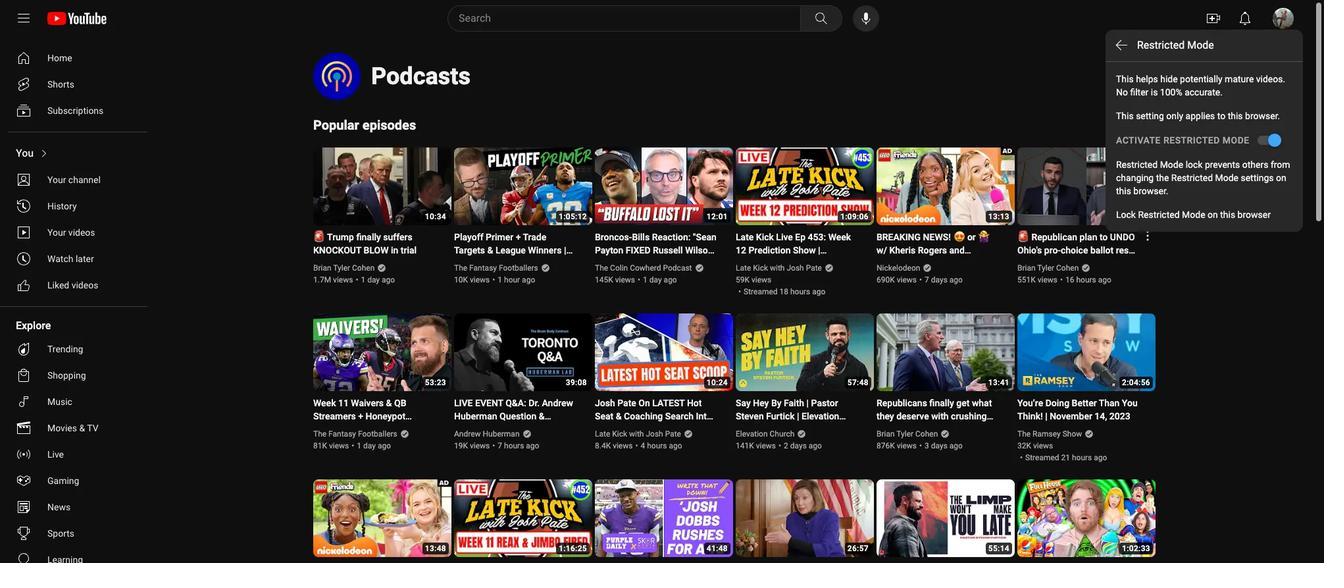 Task type: describe. For each thing, give the bounding box(es) containing it.
1 horizontal spatial show
[[1063, 429, 1083, 439]]

2 hours, 4 minutes, 56 seconds element
[[1123, 378, 1151, 387]]

13:13 link
[[877, 148, 1015, 227]]

| down 453: at the top of the page
[[819, 245, 821, 256]]

they
[[877, 411, 895, 421]]

1 for &
[[498, 275, 503, 284]]

10:34 link
[[313, 148, 452, 227]]

0 horizontal spatial live
[[47, 449, 64, 460]]

| left new
[[818, 258, 820, 269]]

pate inside josh pate on latest hot seat & coaching search intel - wednesday update (late kick cut)
[[618, 398, 637, 408]]

fantasy up 10k views at the left of page
[[470, 263, 497, 273]]

targets
[[454, 245, 485, 256]]

the fantasy footballers link for football
[[454, 262, 539, 274]]

say hey by faith | pastor steven furtick | elevation church link
[[736, 396, 859, 435]]

late for josh pate on latest hot seat & coaching search intel - wednesday update (late kick cut)
[[595, 429, 611, 439]]

liked
[[47, 280, 69, 290]]

ep inside late kick live ep 453: week 12 prediction show | coaching searches | new jp poll | heisman thoughts
[[796, 232, 806, 242]]

| inside week 11 waivers & qb streamers + honeypot players | fantasy football 2023 - ep. 1503
[[346, 424, 349, 435]]

1 for blow
[[361, 275, 366, 284]]

32k
[[1018, 441, 1032, 450]]

ago for broncos-bills reaction: "sean payton fixed russell wilson," bills have "peaked" | colin cowherd nfl
[[664, 275, 677, 284]]

ep inside breaking news! 😍 or 🙅‍♀️ w/ kheris rogers and pressley hosbach i lego friends podcast ep 13
[[946, 271, 957, 282]]

week inside late kick live ep 453: week 12 prediction show | coaching searches | new jp poll | heisman thoughts
[[829, 232, 852, 242]]

ago inside 32k views streamed 21 hours ago
[[1095, 453, 1108, 462]]

kick for late kick live ep 453: week 12 prediction show | coaching searches | new jp poll | heisman thoughts link at the right of the page
[[757, 232, 774, 242]]

views inside 59k views streamed 18 hours ago
[[752, 275, 772, 284]]

views for 🚨 trump finally suffers knockout blow in trial
[[333, 275, 353, 284]]

fixed
[[626, 245, 651, 256]]

hours for live event q&a: dr. andrew huberman question & answer in toronto, on
[[504, 441, 524, 450]]

week 11 waivers & qb streamers + honeypot players | fantasy football 2023 - ep. 1503
[[313, 398, 419, 448]]

restricted down lock
[[1172, 173, 1214, 183]]

39:08
[[566, 378, 587, 387]]

pate for prediction
[[806, 263, 823, 273]]

podcasts
[[371, 63, 471, 90]]

shopping
[[47, 370, 86, 381]]

elevation church link
[[736, 428, 796, 440]]

mode down prevents
[[1216, 173, 1239, 183]]

coaching inside josh pate on latest hot seat & coaching search intel - wednesday update (late kick cut)
[[624, 411, 663, 421]]

watch
[[47, 254, 73, 264]]

13:13
[[989, 212, 1010, 221]]

videos.
[[1257, 74, 1286, 84]]

wilson,"
[[686, 245, 717, 256]]

church inside say hey by faith | pastor steven furtick | elevation church
[[736, 424, 766, 435]]

🙅‍♀️
[[979, 232, 991, 242]]

cowherd inside broncos-bills reaction: "sean payton fixed russell wilson," bills have "peaked" | colin cowherd nfl
[[595, 271, 632, 282]]

qb
[[394, 398, 407, 408]]

views for republicans finally get what they deserve with crushing lawsuits
[[897, 441, 917, 450]]

tyler for deserve
[[897, 429, 914, 439]]

ramsey
[[1033, 429, 1061, 439]]

potentially
[[1181, 74, 1223, 84]]

restricted mode lock prevents others from changing the restricted mode settings on this browser.
[[1117, 159, 1291, 196]]

& inside josh pate on latest hot seat & coaching search intel - wednesday update (late kick cut)
[[616, 411, 622, 421]]

7 for toronto,
[[498, 441, 503, 450]]

ago for republicans finally get what they deserve with crushing lawsuits
[[950, 441, 963, 450]]

broncos-bills reaction: "sean payton fixed russell wilson," bills have "peaked" | colin cowherd nfl
[[595, 232, 717, 282]]

views inside 32k views streamed 21 hours ago
[[1034, 441, 1054, 450]]

876k views
[[877, 441, 917, 450]]

the for you're doing better than you think! | november 14, 2023
[[1018, 429, 1031, 439]]

ago for 🚨 republican plan to undo ohio's pro-choice ballot result backfires
[[1099, 275, 1112, 284]]

53 minutes, 23 seconds element
[[425, 378, 446, 387]]

days for pressley
[[932, 275, 948, 284]]

| inside the 'you're doing better than you think! | november 14, 2023'
[[1046, 411, 1048, 421]]

payton
[[595, 245, 624, 256]]

2 days ago
[[784, 441, 822, 450]]

prediction
[[749, 245, 791, 256]]

1.7m
[[313, 275, 331, 284]]

😍
[[954, 232, 966, 242]]

26 minutes, 57 seconds element
[[848, 544, 869, 553]]

ago for week 11 waivers & qb streamers + honeypot players | fantasy football 2023 - ep. 1503
[[378, 441, 391, 450]]

55 minutes, 14 seconds element
[[989, 544, 1010, 553]]

josh for prediction
[[787, 263, 805, 273]]

views for 🚨 republican plan to undo ohio's pro-choice ballot result backfires
[[1038, 275, 1058, 284]]

55:14 link
[[877, 479, 1015, 558]]

lock restricted mode on this browser
[[1117, 209, 1272, 220]]

10k
[[454, 275, 468, 284]]

day for blow
[[368, 275, 380, 284]]

playoff primer + trade targets & league winners | fantasy football 2023 - ep. 1504 link
[[454, 230, 577, 282]]

1.7m views
[[313, 275, 353, 284]]

mode up prevents
[[1223, 135, 1250, 146]]

republicans finally get what they deserve with crushing lawsuits link
[[877, 396, 1000, 435]]

| right poll
[[754, 271, 757, 282]]

ago for playoff primer + trade targets & league winners | fantasy football 2023 - ep. 1504
[[522, 275, 536, 284]]

heisman
[[759, 271, 796, 282]]

10:24 link
[[595, 313, 734, 392]]

12 minutes, 1 second element
[[707, 212, 728, 221]]

1 vertical spatial huberman
[[483, 429, 520, 439]]

avatar image image
[[1274, 8, 1295, 29]]

filter
[[1131, 87, 1149, 97]]

tyler for blow
[[333, 263, 350, 273]]

knockout
[[313, 245, 362, 256]]

10 minutes, 34 seconds element
[[425, 212, 446, 221]]

week inside week 11 waivers & qb streamers + honeypot players | fantasy football 2023 - ep. 1503
[[313, 398, 336, 408]]

waivers
[[351, 398, 384, 408]]

say hey by faith | pastor steven furtick | elevation church
[[736, 398, 840, 435]]

andrew inside live event q&a: dr. andrew huberman question & answer in toronto, on
[[542, 398, 574, 408]]

brian tyler cohen link for ohio's
[[1018, 262, 1080, 274]]

late inside late kick live ep 453: week 12 prediction show | coaching searches | new jp poll | heisman thoughts
[[736, 232, 754, 242]]

8.4k views
[[595, 441, 633, 450]]

this inside restricted mode lock prevents others from changing the restricted mode settings on this browser.
[[1117, 186, 1132, 196]]

playoff
[[454, 232, 484, 242]]

only
[[1167, 111, 1184, 121]]

than
[[1100, 398, 1120, 408]]

late kick with josh pate for searches
[[736, 263, 823, 273]]

13 minutes, 48 seconds element
[[425, 544, 446, 553]]

day for fixed
[[650, 275, 662, 284]]

new
[[823, 258, 841, 269]]

explore
[[16, 319, 51, 332]]

views for broncos-bills reaction: "sean payton fixed russell wilson," bills have "peaked" | colin cowherd nfl
[[616, 275, 635, 284]]

this for this helps hide potentially mature videos. no filter is 100% accurate.
[[1117, 74, 1134, 84]]

1:05:12
[[559, 212, 587, 221]]

1 hour ago
[[498, 275, 536, 284]]

13 minutes, 13 seconds element
[[989, 212, 1010, 221]]

views for say hey by faith | pastor steven furtick | elevation church
[[756, 441, 776, 450]]

1 vertical spatial bills
[[595, 258, 613, 269]]

poll
[[736, 271, 752, 282]]

fantasy up '81k views'
[[329, 429, 356, 439]]

39 minutes, 8 seconds element
[[566, 378, 587, 387]]

1 hour, 2 minutes, 33 seconds element
[[1123, 544, 1151, 553]]

| inside playoff primer + trade targets & league winners | fantasy football 2023 - ep. 1504
[[564, 245, 567, 256]]

blow
[[364, 245, 389, 256]]

1 hour, 16 minutes, 25 seconds element
[[559, 544, 587, 553]]

1 vertical spatial elevation
[[736, 429, 768, 439]]

57 minutes, 48 seconds element
[[848, 378, 869, 387]]

10:15 link
[[1018, 148, 1156, 227]]

10 minutes, 15 seconds element
[[1130, 212, 1151, 221]]

reaction:
[[652, 232, 691, 242]]

views for live event q&a: dr. andrew huberman question & answer in toronto, on
[[470, 441, 490, 450]]

fantasy inside week 11 waivers & qb streamers + honeypot players | fantasy football 2023 - ep. 1503
[[351, 424, 383, 435]]

59k
[[736, 275, 750, 284]]

andrew huberman link
[[454, 428, 521, 440]]

news!
[[924, 232, 952, 242]]

with for intel
[[630, 429, 644, 439]]

0 vertical spatial bills
[[632, 232, 650, 242]]

in inside live event q&a: dr. andrew huberman question & answer in toronto, on
[[488, 424, 495, 435]]

2:04:56
[[1123, 378, 1151, 387]]

21
[[1062, 453, 1071, 462]]

the fantasy footballers for fantasy
[[313, 429, 398, 439]]

on inside "link"
[[1208, 209, 1219, 220]]

breaking news! 😍 or 🙅‍♀️ w/ kheris rogers and pressley hosbach i lego friends podcast ep 13 link
[[877, 230, 1000, 282]]

toronto,
[[497, 424, 531, 435]]

republicans finally get what they deserve with crushing lawsuits
[[877, 398, 993, 435]]

pro-
[[1045, 245, 1062, 256]]

hide
[[1161, 74, 1179, 84]]

deserve
[[897, 411, 930, 421]]

41 minutes, 48 seconds element
[[707, 544, 728, 553]]

| down the faith
[[798, 411, 800, 421]]

pastor
[[812, 398, 839, 408]]

& inside week 11 waivers & qb streamers + honeypot players | fantasy football 2023 - ep. 1503
[[386, 398, 392, 408]]

november
[[1050, 411, 1093, 421]]

41:48 link
[[595, 479, 734, 558]]

you inside the 'you're doing better than you think! | november 14, 2023'
[[1123, 398, 1138, 408]]

later
[[76, 254, 94, 264]]

days right 3
[[932, 441, 948, 450]]

wednesday
[[601, 424, 648, 435]]

0 vertical spatial browser.
[[1246, 111, 1281, 121]]

1:09:06
[[841, 212, 869, 221]]

prevents
[[1206, 159, 1241, 170]]

🚨 for 🚨 trump finally suffers knockout blow in trial
[[313, 232, 325, 242]]

late kick with josh pate link for wednesday
[[595, 428, 682, 440]]

690k
[[877, 275, 895, 284]]

hours inside 59k views streamed 18 hours ago
[[791, 287, 811, 296]]

ep. inside playoff primer + trade targets & league winners | fantasy football 2023 - ep. 1504
[[553, 258, 566, 269]]

2023 inside the 'you're doing better than you think! | november 14, 2023'
[[1110, 411, 1131, 421]]

restricted up hide
[[1138, 39, 1186, 51]]

1 for fixed
[[643, 275, 648, 284]]

get
[[957, 398, 970, 408]]

footballers for football
[[499, 263, 539, 273]]

with inside republicans finally get what they deserve with crushing lawsuits
[[932, 411, 949, 421]]

brian for 🚨 republican plan to undo ohio's pro-choice ballot result backfires
[[1018, 263, 1036, 273]]

helps
[[1137, 74, 1159, 84]]

brian tyler cohen for blow
[[313, 263, 375, 273]]

late for late kick live ep 453: week 12 prediction show | coaching searches | new jp poll | heisman thoughts
[[736, 263, 752, 273]]

plan
[[1080, 232, 1098, 242]]

the fantasy footballers for football
[[454, 263, 539, 273]]

setting
[[1137, 111, 1165, 121]]

the for playoff primer + trade targets & league winners | fantasy football 2023 - ep. 1504
[[454, 263, 468, 273]]

0 vertical spatial you
[[16, 147, 34, 159]]

result
[[1117, 245, 1140, 256]]

kick for late kick with josh pate link related to searches
[[754, 263, 769, 273]]

tyler for ohio's
[[1038, 263, 1055, 273]]

coaching inside late kick live ep 453: week 12 prediction show | coaching searches | new jp poll | heisman thoughts
[[736, 258, 775, 269]]

restricted mode
[[1138, 39, 1215, 51]]

late kick with josh pate for wednesday
[[595, 429, 682, 439]]

hours inside 32k views streamed 21 hours ago
[[1073, 453, 1093, 462]]

intel
[[696, 411, 715, 421]]

you're
[[1018, 398, 1044, 408]]

colin inside 'link'
[[611, 263, 628, 273]]

kick inside josh pate on latest hot seat & coaching search intel - wednesday update (late kick cut)
[[595, 437, 613, 448]]

1 vertical spatial andrew
[[454, 429, 481, 439]]

jp
[[843, 258, 854, 269]]

1 day ago for russell
[[643, 275, 677, 284]]

cowherd inside 'link'
[[630, 263, 662, 273]]

broncos-bills reaction: "sean payton fixed russell wilson," bills have "peaked" | colin cowherd nfl link
[[595, 230, 718, 282]]

this inside "link"
[[1221, 209, 1236, 220]]

🚨 republican plan to undo ohio's pro-choice ballot result backfires
[[1018, 232, 1140, 269]]

+ inside week 11 waivers & qb streamers + honeypot players | fantasy football 2023 - ep. 1503
[[358, 411, 364, 421]]

ago for live event q&a: dr. andrew huberman question & answer in toronto, on
[[526, 441, 540, 450]]

+ inside playoff primer + trade targets & league winners | fantasy football 2023 - ep. 1504
[[516, 232, 521, 242]]

finally inside 🚨 trump finally suffers knockout blow in trial
[[357, 232, 381, 242]]

music
[[47, 396, 72, 407]]



Task type: locate. For each thing, give the bounding box(es) containing it.
day down honeypot
[[364, 441, 376, 450]]

ago for breaking news! 😍 or 🙅‍♀️ w/ kheris rogers and pressley hosbach i lego friends podcast ep 13
[[950, 275, 963, 284]]

elevation up 141k views
[[736, 429, 768, 439]]

0 vertical spatial ep
[[796, 232, 806, 242]]

josh for coaching
[[646, 429, 664, 439]]

views for josh pate on latest hot seat & coaching search intel - wednesday update (late kick cut)
[[613, 441, 633, 450]]

bills down payton at the top of the page
[[595, 258, 613, 269]]

1 horizontal spatial 7
[[925, 275, 930, 284]]

26:57 link
[[736, 479, 875, 558]]

0 horizontal spatial browser.
[[1134, 186, 1169, 196]]

1 hour, 9 minutes, 6 seconds element
[[841, 212, 869, 221]]

views for week 11 waivers & qb streamers + honeypot players | fantasy football 2023 - ep. 1503
[[329, 441, 349, 450]]

0 horizontal spatial 2023
[[313, 437, 334, 448]]

2 vertical spatial this
[[1221, 209, 1236, 220]]

ago down update
[[669, 441, 683, 450]]

& left the qb
[[386, 398, 392, 408]]

colin up 145k views
[[611, 263, 628, 273]]

fantasy inside playoff primer + trade targets & league winners | fantasy football 2023 - ep. 1504
[[454, 258, 487, 269]]

late kick with josh pate link up 59k views streamed 18 hours ago at the right of the page
[[736, 262, 823, 274]]

this down changing
[[1117, 186, 1132, 196]]

1 horizontal spatial coaching
[[736, 258, 775, 269]]

2 vertical spatial 2023
[[313, 437, 334, 448]]

0 horizontal spatial to
[[1100, 232, 1109, 242]]

restricted right lock
[[1139, 209, 1180, 220]]

with right deserve
[[932, 411, 949, 421]]

podcast down hosbach
[[910, 271, 944, 282]]

league
[[496, 245, 526, 256]]

hours for 🚨 republican plan to undo ohio's pro-choice ballot result backfires
[[1077, 275, 1097, 284]]

18
[[780, 287, 789, 296]]

colin inside broncos-bills reaction: "sean payton fixed russell wilson," bills have "peaked" | colin cowherd nfl
[[680, 258, 701, 269]]

0 horizontal spatial -
[[337, 437, 340, 448]]

1 vertical spatial late
[[736, 263, 752, 273]]

- down seat
[[595, 424, 598, 435]]

browser. inside restricted mode lock prevents others from changing the restricted mode settings on this browser.
[[1134, 186, 1169, 196]]

browser.
[[1246, 111, 1281, 121], [1134, 186, 1169, 196]]

1504
[[454, 271, 475, 282]]

week right 453: at the top of the page
[[829, 232, 852, 242]]

1 horizontal spatial elevation
[[802, 411, 840, 421]]

in right answer
[[488, 424, 495, 435]]

16
[[1066, 275, 1075, 284]]

| right the faith
[[807, 398, 809, 408]]

coaching
[[736, 258, 775, 269], [624, 411, 663, 421]]

this inside this helps hide potentially mature videos. no filter is 100% accurate.
[[1117, 74, 1134, 84]]

0 vertical spatial late kick with josh pate link
[[736, 262, 823, 274]]

church inside elevation church link
[[770, 429, 795, 439]]

with up 4
[[630, 429, 644, 439]]

views for breaking news! 😍 or 🙅‍♀️ w/ kheris rogers and pressley hosbach i lego friends podcast ep 13
[[897, 275, 917, 284]]

🚨 inside 🚨 republican plan to undo ohio's pro-choice ballot result backfires
[[1018, 232, 1030, 242]]

2 vertical spatial -
[[337, 437, 340, 448]]

57:48
[[848, 378, 869, 387]]

podcast inside breaking news! 😍 or 🙅‍♀️ w/ kheris rogers and pressley hosbach i lego friends podcast ep 13
[[910, 271, 944, 282]]

late up 12
[[736, 232, 754, 242]]

0 vertical spatial in
[[391, 245, 399, 256]]

ago for josh pate on latest hot seat & coaching search intel - wednesday update (late kick cut)
[[669, 441, 683, 450]]

restricted up changing
[[1117, 159, 1158, 170]]

1 horizontal spatial -
[[548, 258, 551, 269]]

trending link
[[8, 336, 142, 362], [8, 336, 142, 362]]

1 day ago for +
[[357, 441, 391, 450]]

cohen for ohio's
[[1057, 263, 1080, 273]]

views for playoff primer + trade targets & league winners | fantasy football 2023 - ep. 1504
[[470, 275, 490, 284]]

1 horizontal spatial streamed
[[1026, 453, 1060, 462]]

church up 2 on the right bottom
[[770, 429, 795, 439]]

coaching up poll
[[736, 258, 775, 269]]

+ up league at the left top
[[516, 232, 521, 242]]

0 vertical spatial the fantasy footballers link
[[454, 262, 539, 274]]

kick inside late kick live ep 453: week 12 prediction show | coaching searches | new jp poll | heisman thoughts
[[757, 232, 774, 242]]

1 vertical spatial this
[[1117, 186, 1132, 196]]

day down "peaked"
[[650, 275, 662, 284]]

the for broncos-bills reaction: "sean payton fixed russell wilson," bills have "peaked" | colin cowherd nfl
[[595, 263, 609, 273]]

on down from
[[1277, 173, 1287, 183]]

football inside playoff primer + trade targets & league winners | fantasy football 2023 - ep. 1504
[[489, 258, 522, 269]]

show
[[793, 245, 816, 256], [1063, 429, 1083, 439]]

1 vertical spatial in
[[488, 424, 495, 435]]

hosbach
[[915, 258, 951, 269]]

searches
[[777, 258, 816, 269]]

backfires
[[1018, 258, 1066, 269]]

7 down hosbach
[[925, 275, 930, 284]]

&
[[488, 245, 494, 256], [386, 398, 392, 408], [539, 411, 545, 421], [616, 411, 622, 421], [79, 423, 85, 433]]

0 horizontal spatial in
[[391, 245, 399, 256]]

1 hour, 5 minutes, 12 seconds element
[[559, 212, 587, 221]]

the fantasy footballers link up hour
[[454, 262, 539, 274]]

1 vertical spatial the fantasy footballers link
[[313, 428, 398, 440]]

1 for streamers
[[357, 441, 362, 450]]

lock
[[1117, 209, 1137, 220]]

brian tyler cohen
[[313, 263, 375, 273], [1018, 263, 1080, 273], [877, 429, 939, 439]]

and
[[950, 245, 965, 256]]

trade
[[523, 232, 547, 242]]

1 this from the top
[[1117, 74, 1134, 84]]

live event q&a: dr. andrew huberman question & answer in toronto, on
[[454, 398, 574, 435]]

brian up 551k
[[1018, 263, 1036, 273]]

1 horizontal spatial late kick with josh pate
[[736, 263, 823, 273]]

1 horizontal spatial browser.
[[1246, 111, 1281, 121]]

pressley
[[877, 258, 912, 269]]

news link
[[8, 494, 142, 520], [8, 494, 142, 520]]

1 day ago for in
[[361, 275, 395, 284]]

2023 down than
[[1110, 411, 1131, 421]]

0 horizontal spatial 🚨
[[313, 232, 325, 242]]

0 vertical spatial late kick with josh pate
[[736, 263, 823, 273]]

shorts link
[[8, 71, 142, 97], [8, 71, 142, 97]]

🚨 for 🚨 republican plan to undo ohio's pro-choice ballot result backfires
[[1018, 232, 1030, 242]]

brian for 🚨 trump finally suffers knockout blow in trial
[[313, 263, 332, 273]]

1 vertical spatial late kick with josh pate
[[595, 429, 682, 439]]

late kick live ep 453: week 12 prediction show | coaching searches | new jp poll | heisman thoughts link
[[736, 230, 859, 282]]

39:08 link
[[454, 313, 593, 392]]

mode up potentially
[[1188, 39, 1215, 51]]

| down streamers
[[346, 424, 349, 435]]

you link
[[8, 140, 142, 167], [8, 140, 142, 167]]

browser. down the
[[1134, 186, 1169, 196]]

with for |
[[770, 263, 785, 273]]

podcast down "russell"
[[663, 263, 692, 273]]

"peaked"
[[637, 258, 673, 269]]

hot
[[687, 398, 702, 408]]

hours right 16
[[1077, 275, 1097, 284]]

141k views
[[736, 441, 776, 450]]

ep. down winners
[[553, 258, 566, 269]]

🚨
[[313, 232, 325, 242], [1018, 232, 1030, 242]]

primer
[[486, 232, 514, 242]]

applies
[[1186, 111, 1216, 121]]

live
[[777, 232, 793, 242], [47, 449, 64, 460]]

or
[[968, 232, 976, 242]]

activate restricted mode
[[1117, 135, 1250, 146]]

0 vertical spatial late
[[736, 232, 754, 242]]

restricted up lock
[[1164, 135, 1221, 146]]

1:16:25 link
[[454, 479, 593, 558]]

ago down blow
[[382, 275, 395, 284]]

browser
[[1238, 209, 1272, 220]]

1 horizontal spatial brian tyler cohen link
[[877, 428, 939, 440]]

live event q&a: dr. andrew huberman question & answer in toronto, on link
[[454, 396, 577, 435]]

7 for hosbach
[[925, 275, 930, 284]]

145k views
[[595, 275, 635, 284]]

16 hours ago
[[1066, 275, 1112, 284]]

tyler up '1.7m views'
[[333, 263, 350, 273]]

podcast inside 'link'
[[663, 263, 692, 273]]

0 vertical spatial week
[[829, 232, 852, 242]]

late up 8.4k
[[595, 429, 611, 439]]

1 horizontal spatial live
[[777, 232, 793, 242]]

0 horizontal spatial you
[[16, 147, 34, 159]]

ago down honeypot
[[378, 441, 391, 450]]

1 horizontal spatial josh
[[646, 429, 664, 439]]

brian for republicans finally get what they deserve with crushing lawsuits
[[877, 429, 895, 439]]

1 vertical spatial you
[[1123, 398, 1138, 408]]

7 days ago
[[925, 275, 963, 284]]

in inside 🚨 trump finally suffers knockout blow in trial
[[391, 245, 399, 256]]

1 vertical spatial with
[[932, 411, 949, 421]]

2023 inside playoff primer + trade targets & league winners | fantasy football 2023 - ep. 1504
[[525, 258, 546, 269]]

ago right 21
[[1095, 453, 1108, 462]]

hours for josh pate on latest hot seat & coaching search intel - wednesday update (late kick cut)
[[647, 441, 667, 450]]

ep. inside week 11 waivers & qb streamers + honeypot players | fantasy football 2023 - ep. 1503
[[342, 437, 355, 448]]

0 horizontal spatial elevation
[[736, 429, 768, 439]]

| right think!
[[1046, 411, 1048, 421]]

kick up prediction
[[757, 232, 774, 242]]

2 horizontal spatial brian
[[1018, 263, 1036, 273]]

cohen up 16
[[1057, 263, 1080, 273]]

movies & tv
[[47, 423, 99, 433]]

this down no
[[1117, 111, 1134, 121]]

Podcasts text field
[[371, 63, 471, 90]]

late kick live ep 453: week 12 prediction show | coaching searches | new jp poll | heisman thoughts
[[736, 232, 854, 282]]

views down elevation church link
[[756, 441, 776, 450]]

hours right 18
[[791, 287, 811, 296]]

26:57
[[848, 544, 869, 553]]

10k views
[[454, 275, 490, 284]]

huberman inside live event q&a: dr. andrew huberman question & answer in toronto, on
[[454, 411, 498, 421]]

- inside playoff primer + trade targets & league winners | fantasy football 2023 - ep. 1504
[[548, 258, 551, 269]]

1 down the colin cowherd podcast 'link'
[[643, 275, 648, 284]]

your for your channel
[[47, 175, 66, 185]]

brian tyler cohen link for deserve
[[877, 428, 939, 440]]

videos for liked videos
[[72, 280, 98, 290]]

think!
[[1018, 411, 1044, 421]]

1 vertical spatial ep
[[946, 271, 957, 282]]

1 right '1.7m views'
[[361, 275, 366, 284]]

with up 59k views streamed 18 hours ago at the right of the page
[[770, 263, 785, 273]]

13:41 link
[[877, 313, 1015, 392]]

- inside josh pate on latest hot seat & coaching search intel - wednesday update (late kick cut)
[[595, 424, 598, 435]]

your up watch
[[47, 227, 66, 238]]

& down "primer"
[[488, 245, 494, 256]]

brian tyler cohen for deserve
[[877, 429, 939, 439]]

streamed inside 59k views streamed 18 hours ago
[[744, 287, 778, 296]]

brian tyler cohen for ohio's
[[1018, 263, 1080, 273]]

day for streamers
[[364, 441, 376, 450]]

brian tyler cohen up the 551k views
[[1018, 263, 1080, 273]]

andrew right dr.
[[542, 398, 574, 408]]

josh pate on latest hot seat & coaching search intel - wednesday update (late kick cut)
[[595, 398, 715, 448]]

the fantasy footballers up hour
[[454, 263, 539, 273]]

views down have on the top left
[[616, 275, 635, 284]]

0 vertical spatial this
[[1117, 74, 1134, 84]]

0 vertical spatial this
[[1229, 111, 1244, 121]]

kick left cut)
[[595, 437, 613, 448]]

1 horizontal spatial ep
[[946, 271, 957, 282]]

1 your from the top
[[47, 175, 66, 185]]

Search text field
[[459, 10, 798, 27]]

on inside restricted mode lock prevents others from changing the restricted mode settings on this browser.
[[1277, 173, 1287, 183]]

0 horizontal spatial late kick with josh pate
[[595, 429, 682, 439]]

ep left 453: at the top of the page
[[796, 232, 806, 242]]

streamed for late kick live ep 453: week 12 prediction show | coaching searches | new jp poll | heisman thoughts
[[744, 287, 778, 296]]

mode down restricted mode lock prevents others from changing the restricted mode settings on this browser. on the right top of page
[[1183, 209, 1206, 220]]

josh inside josh pate on latest hot seat & coaching search intel - wednesday update (late kick cut)
[[595, 398, 616, 408]]

you're doing better than you think! | november 14, 2023 link
[[1018, 396, 1141, 423]]

the up 10k
[[454, 263, 468, 273]]

pate for coaching
[[666, 429, 682, 439]]

0 vertical spatial 2023
[[525, 258, 546, 269]]

1 horizontal spatial in
[[488, 424, 495, 435]]

the inside 'link'
[[595, 263, 609, 273]]

ep
[[796, 232, 806, 242], [946, 271, 957, 282]]

views down nickelodeon link
[[897, 275, 917, 284]]

pate up the 4 hours ago at bottom
[[666, 429, 682, 439]]

1 horizontal spatial podcast
[[910, 271, 944, 282]]

0 vertical spatial videos
[[68, 227, 95, 238]]

1 horizontal spatial the fantasy footballers
[[454, 263, 539, 273]]

0 horizontal spatial andrew
[[454, 429, 481, 439]]

1 vertical spatial show
[[1063, 429, 1083, 439]]

ago for say hey by faith | pastor steven furtick | elevation church
[[809, 441, 822, 450]]

mode up the
[[1161, 159, 1184, 170]]

your channel
[[47, 175, 101, 185]]

late kick with josh pate link for searches
[[736, 262, 823, 274]]

cohen up 3
[[916, 429, 939, 439]]

2
[[784, 441, 789, 450]]

1
[[361, 275, 366, 284], [498, 275, 503, 284], [643, 275, 648, 284], [357, 441, 362, 450]]

1 horizontal spatial church
[[770, 429, 795, 439]]

0 vertical spatial footballers
[[499, 263, 539, 273]]

days right 2 on the right bottom
[[791, 441, 807, 450]]

trial
[[401, 245, 417, 256]]

podcasts main content
[[158, 37, 1314, 563]]

59k views streamed 18 hours ago
[[736, 275, 826, 296]]

streamed down 59k
[[744, 287, 778, 296]]

live
[[454, 398, 473, 408]]

cohen down blow
[[352, 263, 375, 273]]

& up the on
[[539, 411, 545, 421]]

0 vertical spatial on
[[1277, 173, 1287, 183]]

13 minutes, 41 seconds element
[[989, 378, 1010, 387]]

the for week 11 waivers & qb streamers + honeypot players | fantasy football 2023 - ep. 1503
[[313, 429, 327, 439]]

ago down the on
[[526, 441, 540, 450]]

browser. down videos.
[[1246, 111, 1281, 121]]

0 vertical spatial show
[[793, 245, 816, 256]]

mature
[[1226, 74, 1255, 84]]

live inside late kick live ep 453: week 12 prediction show | coaching searches | new jp poll | heisman thoughts
[[777, 232, 793, 242]]

🚨 inside 🚨 trump finally suffers knockout blow in trial
[[313, 232, 325, 242]]

1 vertical spatial -
[[595, 424, 598, 435]]

0 vertical spatial streamed
[[744, 287, 778, 296]]

2023 inside week 11 waivers & qb streamers + honeypot players | fantasy football 2023 - ep. 1503
[[313, 437, 334, 448]]

- down players
[[337, 437, 340, 448]]

None search field
[[424, 5, 846, 32]]

2 horizontal spatial -
[[595, 424, 598, 435]]

0 vertical spatial huberman
[[454, 411, 498, 421]]

brian tyler cohen link for blow
[[313, 262, 376, 274]]

0 horizontal spatial finally
[[357, 232, 381, 242]]

this for this setting only applies to this browser.
[[1117, 111, 1134, 121]]

0 horizontal spatial 7
[[498, 441, 503, 450]]

7 down andrew huberman link at the left of page
[[498, 441, 503, 450]]

football inside week 11 waivers & qb streamers + honeypot players | fantasy football 2023 - ep. 1503
[[386, 424, 419, 435]]

ago inside 59k views streamed 18 hours ago
[[813, 287, 826, 296]]

the colin cowherd podcast
[[595, 263, 692, 273]]

ago right 3
[[950, 441, 963, 450]]

1 horizontal spatial tyler
[[897, 429, 914, 439]]

1503
[[357, 437, 378, 448]]

on
[[533, 424, 546, 435]]

to inside 🚨 republican plan to undo ohio's pro-choice ballot result backfires
[[1100, 232, 1109, 242]]

1 horizontal spatial 🚨
[[1018, 232, 1030, 242]]

& left the tv
[[79, 423, 85, 433]]

q&a:
[[506, 398, 527, 408]]

steven
[[736, 411, 764, 421]]

episodes
[[363, 117, 416, 133]]

0 vertical spatial finally
[[357, 232, 381, 242]]

& inside playoff primer + trade targets & league winners | fantasy football 2023 - ep. 1504
[[488, 245, 494, 256]]

13:48 link
[[313, 479, 452, 558]]

7 hours ago
[[498, 441, 540, 450]]

elevation down pastor
[[802, 411, 840, 421]]

1 🚨 from the left
[[313, 232, 325, 242]]

0 vertical spatial live
[[777, 232, 793, 242]]

1 vertical spatial live
[[47, 449, 64, 460]]

mode inside "link"
[[1183, 209, 1206, 220]]

late kick with josh pate link
[[736, 262, 823, 274], [595, 428, 682, 440]]

undo
[[1111, 232, 1136, 242]]

1 vertical spatial josh
[[595, 398, 616, 408]]

+ down waivers
[[358, 411, 364, 421]]

2 your from the top
[[47, 227, 66, 238]]

1 vertical spatial to
[[1100, 232, 1109, 242]]

1 horizontal spatial to
[[1218, 111, 1226, 121]]

53:23 link
[[313, 313, 452, 392]]

videos for your videos
[[68, 227, 95, 238]]

dr.
[[529, 398, 540, 408]]

11
[[338, 398, 349, 408]]

kick up 8.4k views
[[613, 429, 628, 439]]

show inside late kick live ep 453: week 12 prediction show | coaching searches | new jp poll | heisman thoughts
[[793, 245, 816, 256]]

streamers
[[313, 411, 356, 421]]

0 vertical spatial +
[[516, 232, 521, 242]]

2 this from the top
[[1117, 111, 1134, 121]]

hour
[[504, 275, 520, 284]]

views right 10k
[[470, 275, 490, 284]]

cohen for deserve
[[916, 429, 939, 439]]

1 horizontal spatial footballers
[[499, 263, 539, 273]]

0 horizontal spatial podcast
[[663, 263, 692, 273]]

ep left 13
[[946, 271, 957, 282]]

late up 59k
[[736, 263, 752, 273]]

551k
[[1018, 275, 1036, 284]]

57:48 link
[[736, 313, 875, 392]]

hours down toronto,
[[504, 441, 524, 450]]

- inside week 11 waivers & qb streamers + honeypot players | fantasy football 2023 - ep. 1503
[[337, 437, 340, 448]]

1 horizontal spatial with
[[770, 263, 785, 273]]

1 horizontal spatial football
[[489, 258, 522, 269]]

0 horizontal spatial colin
[[611, 263, 628, 273]]

0 vertical spatial andrew
[[542, 398, 574, 408]]

day
[[368, 275, 380, 284], [650, 275, 662, 284], [364, 441, 376, 450]]

finally inside republicans finally get what they deserve with crushing lawsuits
[[930, 398, 955, 408]]

views right the 81k
[[329, 441, 349, 450]]

the fantasy footballers link up '81k views'
[[313, 428, 398, 440]]

2 horizontal spatial josh
[[787, 263, 805, 273]]

0 horizontal spatial the fantasy footballers link
[[313, 428, 398, 440]]

1 horizontal spatial brian tyler cohen
[[877, 429, 939, 439]]

53:23
[[425, 378, 446, 387]]

0 horizontal spatial coaching
[[624, 411, 663, 421]]

- down winners
[[548, 258, 551, 269]]

2 vertical spatial late
[[595, 429, 611, 439]]

0 horizontal spatial ep
[[796, 232, 806, 242]]

1 vertical spatial 2023
[[1110, 411, 1131, 421]]

🚨 up ohio's
[[1018, 232, 1030, 242]]

andrew up '19k views'
[[454, 429, 481, 439]]

1 horizontal spatial the fantasy footballers link
[[454, 262, 539, 274]]

footballers down honeypot
[[358, 429, 398, 439]]

2 horizontal spatial with
[[932, 411, 949, 421]]

finally left the get
[[930, 398, 955, 408]]

this helps hide potentially mature videos. no filter is 100% accurate.
[[1117, 74, 1286, 97]]

2 🚨 from the left
[[1018, 232, 1030, 242]]

views down the andrew huberman
[[470, 441, 490, 450]]

kick for late kick with josh pate link corresponding to wednesday
[[613, 429, 628, 439]]

1 vertical spatial the fantasy footballers
[[313, 429, 398, 439]]

1 vertical spatial on
[[1208, 209, 1219, 220]]

on
[[639, 398, 650, 408]]

your for your videos
[[47, 227, 66, 238]]

seat
[[595, 411, 614, 421]]

subscriptions
[[47, 105, 104, 116]]

this right applies
[[1229, 111, 1244, 121]]

2 horizontal spatial brian tyler cohen
[[1018, 263, 1080, 273]]

10 minutes, 24 seconds element
[[707, 378, 728, 387]]

brian tyler cohen up the 876k views
[[877, 429, 939, 439]]

| inside broncos-bills reaction: "sean payton fixed russell wilson," bills have "peaked" | colin cowherd nfl
[[675, 258, 678, 269]]

8.4k
[[595, 441, 611, 450]]

from
[[1272, 159, 1291, 170]]

days for elevation
[[791, 441, 807, 450]]

the up "32k"
[[1018, 429, 1031, 439]]

0 horizontal spatial josh
[[595, 398, 616, 408]]

views down the backfires
[[1038, 275, 1058, 284]]

ago down ballot at right top
[[1099, 275, 1112, 284]]

cohen for blow
[[352, 263, 375, 273]]

others
[[1243, 159, 1269, 170]]

1 horizontal spatial pate
[[666, 429, 682, 439]]

restricted inside lock restricted mode on this browser "link"
[[1139, 209, 1180, 220]]

0 horizontal spatial week
[[313, 398, 336, 408]]

1 horizontal spatial cohen
[[916, 429, 939, 439]]

streamed inside 32k views streamed 21 hours ago
[[1026, 453, 1060, 462]]

brian tyler cohen link up the 551k views
[[1018, 262, 1080, 274]]

brian tyler cohen link up '1.7m views'
[[313, 262, 376, 274]]

this left browser
[[1221, 209, 1236, 220]]

footballers for fantasy
[[358, 429, 398, 439]]

1 vertical spatial this
[[1117, 111, 1134, 121]]

1 vertical spatial pate
[[618, 398, 637, 408]]

elevation inside say hey by faith | pastor steven furtick | elevation church
[[802, 411, 840, 421]]

to right applies
[[1218, 111, 1226, 121]]

12:01
[[707, 212, 728, 221]]

streamed for you're doing better than you think! | november 14, 2023
[[1026, 453, 1060, 462]]

0 vertical spatial -
[[548, 258, 551, 269]]

0 vertical spatial your
[[47, 175, 66, 185]]

live down movies
[[47, 449, 64, 460]]

81k
[[313, 441, 327, 450]]

& inside live event q&a: dr. andrew huberman question & answer in toronto, on
[[539, 411, 545, 421]]

the fantasy footballers link for fantasy
[[313, 428, 398, 440]]

home
[[47, 53, 72, 63]]

2 vertical spatial josh
[[646, 429, 664, 439]]

1 horizontal spatial finally
[[930, 398, 955, 408]]

views right 59k
[[752, 275, 772, 284]]

ago for 🚨 trump finally suffers knockout blow in trial
[[382, 275, 395, 284]]



Task type: vqa. For each thing, say whether or not it's contained in the screenshot.
BACKFIRES
yes



